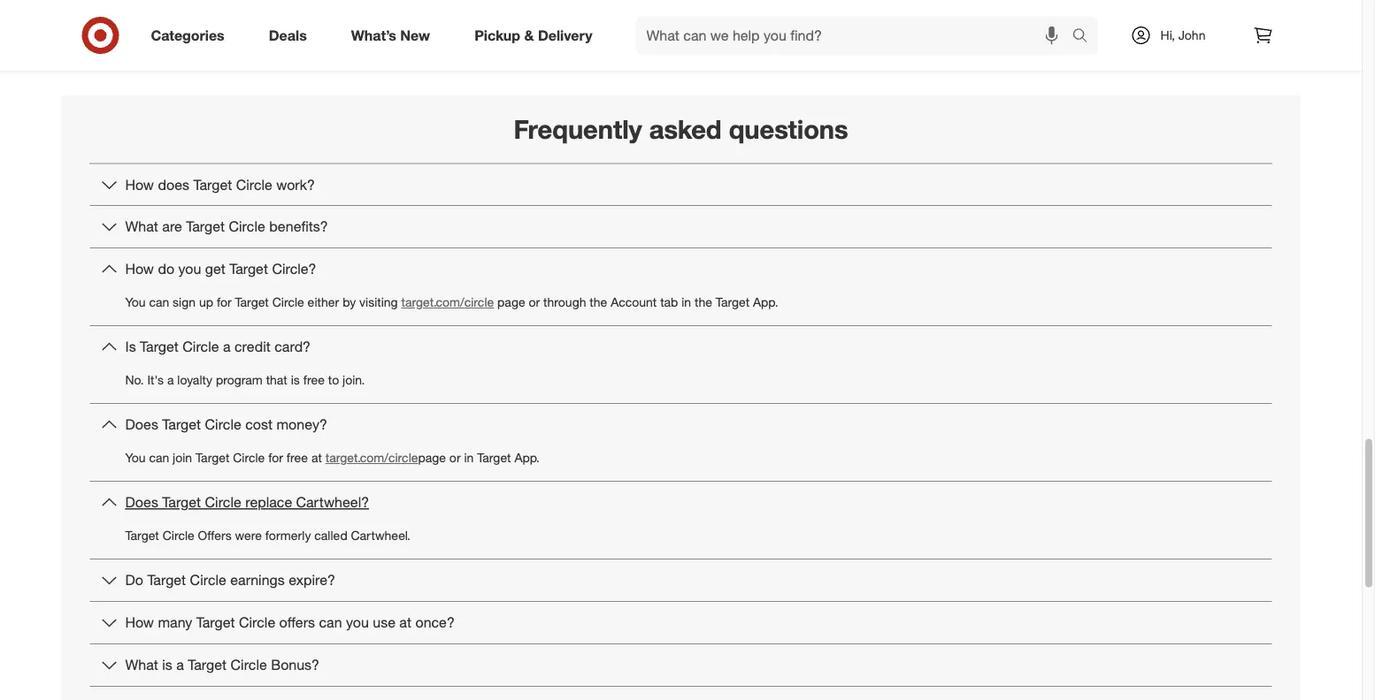Task type: vqa. For each thing, say whether or not it's contained in the screenshot.
what are target circle benefits? dropdown button
yes



Task type: describe. For each thing, give the bounding box(es) containing it.
hi,
[[1161, 27, 1175, 43]]

pickup & delivery link
[[459, 16, 615, 55]]

cartwheel?
[[296, 494, 369, 512]]

does for does target circle replace cartwheel?
[[125, 494, 158, 512]]

you inside dropdown button
[[346, 615, 369, 632]]

what is a target circle bonus? button
[[90, 645, 1272, 686]]

what for what is a target circle bonus?
[[125, 657, 158, 674]]

how do you get target circle? button
[[90, 249, 1272, 290]]

0 vertical spatial app.
[[753, 295, 778, 310]]

1 redcard from the left
[[566, 9, 623, 26]]

at inside dropdown button
[[399, 615, 411, 632]]

circle up loyalty
[[183, 339, 219, 356]]

yet?
[[627, 9, 654, 26]]

2 the from the left
[[695, 295, 712, 310]]

card?
[[275, 339, 311, 356]]

bonus?
[[271, 657, 319, 674]]

what are target circle benefits?
[[125, 218, 328, 236]]

you can sign up for target circle either by visiting target.com/circle page or through the account tab in the target app.
[[125, 295, 778, 310]]

circle down circle?
[[272, 295, 304, 310]]

categories
[[151, 27, 225, 44]]

target.com/circle link for how do you get target circle?
[[401, 295, 494, 310]]

can for target
[[149, 450, 169, 466]]

circle?
[[272, 261, 316, 278]]

credit
[[234, 339, 271, 356]]

circle left offers
[[239, 615, 275, 632]]

What can we help you find? suggestions appear below search field
[[636, 16, 1076, 55]]

new
[[400, 27, 430, 44]]

through
[[543, 295, 586, 310]]

visiting
[[359, 295, 398, 310]]

circle left the offers
[[163, 528, 194, 544]]

what's
[[351, 27, 396, 44]]

frequently
[[514, 113, 642, 145]]

tab
[[660, 295, 678, 310]]

circle left work?
[[236, 176, 272, 193]]

does for does target circle cost money?
[[125, 416, 158, 434]]

are
[[162, 218, 182, 236]]

have
[[521, 9, 551, 26]]

how do you get target circle?
[[125, 261, 316, 278]]

called
[[314, 528, 348, 544]]

what are target circle benefits? button
[[90, 206, 1272, 248]]

do target circle earnings expire?
[[125, 572, 335, 590]]

0 vertical spatial page
[[497, 295, 525, 310]]

search
[[1064, 28, 1107, 46]]

how many target circle offers can you use at once? button
[[90, 603, 1272, 644]]

2 redcard from the left
[[774, 9, 831, 26]]

questions
[[729, 113, 848, 145]]

work?
[[276, 176, 315, 193]]

deals
[[269, 27, 307, 44]]

expire?
[[289, 572, 335, 590]]

pickup
[[474, 27, 520, 44]]

frequently asked questions
[[514, 113, 848, 145]]

many
[[158, 615, 192, 632]]

replace
[[245, 494, 292, 512]]

deals link
[[254, 16, 329, 55]]

how does target circle work?
[[125, 176, 315, 193]]

join
[[173, 450, 192, 466]]

do
[[125, 572, 143, 590]]

learn more about redcard link
[[657, 8, 831, 28]]

you for does target circle cost money?
[[125, 450, 146, 466]]

is
[[125, 339, 136, 356]]

cartwheel.
[[351, 528, 411, 544]]

what's new link
[[336, 16, 452, 55]]

loyalty
[[177, 373, 212, 388]]

it's
[[147, 373, 164, 388]]

1 horizontal spatial for
[[268, 450, 283, 466]]

that
[[266, 373, 287, 388]]

1 vertical spatial page
[[418, 450, 446, 466]]

account
[[611, 295, 657, 310]]

how for how do you get target circle?
[[125, 261, 154, 278]]

formerly
[[265, 528, 311, 544]]

circle up the offers
[[205, 494, 241, 512]]

does
[[158, 176, 189, 193]]

is inside what is a target circle bonus? dropdown button
[[162, 657, 172, 674]]

asked
[[649, 113, 722, 145]]

to
[[328, 373, 339, 388]]

program
[[216, 373, 263, 388]]

money?
[[276, 416, 327, 434]]

0 horizontal spatial or
[[449, 450, 461, 466]]

either
[[308, 295, 339, 310]]

a for target
[[176, 657, 184, 674]]

john
[[1178, 27, 1206, 43]]

you inside dropdown button
[[178, 261, 201, 278]]

how for how does target circle work?
[[125, 176, 154, 193]]

is target circle a credit card? button
[[90, 327, 1272, 368]]

0 horizontal spatial in
[[464, 450, 474, 466]]

1 vertical spatial free
[[286, 450, 308, 466]]

circle down the offers
[[190, 572, 226, 590]]



Task type: locate. For each thing, give the bounding box(es) containing it.
up
[[199, 295, 213, 310]]

no. it's a loyalty program that is free to join.
[[125, 373, 365, 388]]

1 vertical spatial what
[[125, 657, 158, 674]]

how left do
[[125, 261, 154, 278]]

2 does from the top
[[125, 494, 158, 512]]

about
[[734, 9, 770, 26]]

is down many
[[162, 657, 172, 674]]

you left use
[[346, 615, 369, 632]]

1 you from the top
[[125, 295, 146, 310]]

can for do
[[149, 295, 169, 310]]

can
[[149, 295, 169, 310], [149, 450, 169, 466], [319, 615, 342, 632]]

by
[[343, 295, 356, 310]]

does inside dropdown button
[[125, 416, 158, 434]]

0 vertical spatial is
[[291, 373, 300, 388]]

0 horizontal spatial for
[[217, 295, 232, 310]]

target.com/circle link
[[401, 295, 494, 310], [325, 450, 418, 466]]

does down no.
[[125, 416, 158, 434]]

1 vertical spatial can
[[149, 450, 169, 466]]

0 vertical spatial you
[[178, 261, 201, 278]]

1 horizontal spatial in
[[682, 295, 691, 310]]

0 vertical spatial how
[[125, 176, 154, 193]]

redcard right about
[[774, 9, 831, 26]]

3 how from the top
[[125, 615, 154, 632]]

how left many
[[125, 615, 154, 632]]

a left "credit"
[[223, 339, 231, 356]]

how for how many target circle offers can you use at once?
[[125, 615, 154, 632]]

1 horizontal spatial page
[[497, 295, 525, 310]]

free down the money?
[[286, 450, 308, 466]]

at
[[311, 450, 322, 466], [399, 615, 411, 632]]

1 vertical spatial for
[[268, 450, 283, 466]]

no.
[[125, 373, 144, 388]]

0 vertical spatial free
[[303, 373, 325, 388]]

use
[[373, 615, 395, 632]]

0 vertical spatial target.com/circle
[[401, 295, 494, 310]]

1 vertical spatial you
[[125, 450, 146, 466]]

get
[[205, 261, 225, 278]]

is target circle a credit card?
[[125, 339, 311, 356]]

does inside dropdown button
[[125, 494, 158, 512]]

a
[[555, 9, 563, 26], [223, 339, 231, 356], [167, 373, 174, 388], [176, 657, 184, 674]]

1 horizontal spatial app.
[[753, 295, 778, 310]]

what left are at the left top of the page
[[125, 218, 158, 236]]

pickup & delivery
[[474, 27, 592, 44]]

target.com/circle right visiting
[[401, 295, 494, 310]]

1 vertical spatial or
[[449, 450, 461, 466]]

hi, john
[[1161, 27, 1206, 43]]

2 vertical spatial how
[[125, 615, 154, 632]]

target.com/circle up the cartwheel?
[[325, 450, 418, 466]]

1 horizontal spatial redcard
[[774, 9, 831, 26]]

1 the from the left
[[590, 295, 607, 310]]

for right up
[[217, 295, 232, 310]]

what
[[125, 218, 158, 236], [125, 657, 158, 674]]

1 does from the top
[[125, 416, 158, 434]]

don't
[[484, 9, 517, 26]]

does up do on the left bottom of page
[[125, 494, 158, 512]]

for
[[217, 295, 232, 310], [268, 450, 283, 466]]

0 vertical spatial at
[[311, 450, 322, 466]]

0 horizontal spatial at
[[311, 450, 322, 466]]

how inside dropdown button
[[125, 615, 154, 632]]

can inside dropdown button
[[319, 615, 342, 632]]

2 you from the top
[[125, 450, 146, 466]]

target
[[193, 176, 232, 193], [186, 218, 225, 236], [229, 261, 268, 278], [235, 295, 269, 310], [716, 295, 750, 310], [140, 339, 179, 356], [162, 416, 201, 434], [196, 450, 229, 466], [477, 450, 511, 466], [162, 494, 201, 512], [125, 528, 159, 544], [147, 572, 186, 590], [196, 615, 235, 632], [188, 657, 227, 674]]

0 horizontal spatial you
[[178, 261, 201, 278]]

sign
[[173, 295, 196, 310]]

circle left 'cost'
[[205, 416, 241, 434]]

can left join
[[149, 450, 169, 466]]

1 vertical spatial in
[[464, 450, 474, 466]]

1 horizontal spatial is
[[291, 373, 300, 388]]

a up delivery at top
[[555, 9, 563, 26]]

1 vertical spatial at
[[399, 615, 411, 632]]

does
[[125, 416, 158, 434], [125, 494, 158, 512]]

1 horizontal spatial you
[[346, 615, 369, 632]]

redcard
[[566, 9, 623, 26], [774, 9, 831, 26]]

target.com/circle link for does target circle cost money?
[[325, 450, 418, 466]]

0 vertical spatial can
[[149, 295, 169, 310]]

at right use
[[399, 615, 411, 632]]

a for loyalty
[[167, 373, 174, 388]]

2 how from the top
[[125, 261, 154, 278]]

how left does at the left top of the page
[[125, 176, 154, 193]]

you up is
[[125, 295, 146, 310]]

the right tab
[[695, 295, 712, 310]]

is
[[291, 373, 300, 388], [162, 657, 172, 674]]

for down 'cost'
[[268, 450, 283, 466]]

categories link
[[136, 16, 247, 55]]

benefits?
[[269, 218, 328, 236]]

0 vertical spatial what
[[125, 218, 158, 236]]

join.
[[343, 373, 365, 388]]

do
[[158, 261, 174, 278]]

what for what are target circle benefits?
[[125, 218, 158, 236]]

1 vertical spatial app.
[[514, 450, 540, 466]]

in
[[682, 295, 691, 310], [464, 450, 474, 466]]

earnings
[[230, 572, 285, 590]]

0 vertical spatial or
[[529, 295, 540, 310]]

circle up the 'how do you get target circle?'
[[229, 218, 265, 236]]

can left sign
[[149, 295, 169, 310]]

0 vertical spatial for
[[217, 295, 232, 310]]

cost
[[245, 416, 273, 434]]

is right that
[[291, 373, 300, 388]]

target circle offers were formerly called cartwheel.
[[125, 528, 411, 544]]

1 vertical spatial is
[[162, 657, 172, 674]]

learn
[[657, 9, 693, 26]]

1 vertical spatial how
[[125, 261, 154, 278]]

you
[[125, 295, 146, 310], [125, 450, 146, 466]]

0 vertical spatial in
[[682, 295, 691, 310]]

1 how from the top
[[125, 176, 154, 193]]

once?
[[415, 615, 455, 632]]

a right the it's on the left
[[167, 373, 174, 388]]

offers
[[198, 528, 232, 544]]

redcard up delivery at top
[[566, 9, 623, 26]]

0 vertical spatial target.com/circle link
[[401, 295, 494, 310]]

you left join
[[125, 450, 146, 466]]

1 horizontal spatial or
[[529, 295, 540, 310]]

2 what from the top
[[125, 657, 158, 674]]

1 vertical spatial target.com/circle
[[325, 450, 418, 466]]

1 vertical spatial you
[[346, 615, 369, 632]]

0 horizontal spatial app.
[[514, 450, 540, 466]]

circle left bonus?
[[231, 657, 267, 674]]

0 horizontal spatial is
[[162, 657, 172, 674]]

how many target circle offers can you use at once?
[[125, 615, 455, 632]]

1 vertical spatial does
[[125, 494, 158, 512]]

app.
[[753, 295, 778, 310], [514, 450, 540, 466]]

search button
[[1064, 16, 1107, 58]]

you can join target circle for free at target.com/circle page or in target app.
[[125, 450, 540, 466]]

can right offers
[[319, 615, 342, 632]]

what down many
[[125, 657, 158, 674]]

does target circle replace cartwheel?
[[125, 494, 369, 512]]

0 horizontal spatial the
[[590, 295, 607, 310]]

0 vertical spatial you
[[125, 295, 146, 310]]

or
[[529, 295, 540, 310], [449, 450, 461, 466]]

does target circle replace cartwheel? button
[[90, 482, 1272, 524]]

the
[[590, 295, 607, 310], [695, 295, 712, 310]]

2 vertical spatial can
[[319, 615, 342, 632]]

you right do
[[178, 261, 201, 278]]

free
[[303, 373, 325, 388], [286, 450, 308, 466]]

you
[[178, 261, 201, 278], [346, 615, 369, 632]]

you for how do you get target circle?
[[125, 295, 146, 310]]

0 horizontal spatial page
[[418, 450, 446, 466]]

offers
[[279, 615, 315, 632]]

a down many
[[176, 657, 184, 674]]

free left to
[[303, 373, 325, 388]]

don't have a redcard yet? learn more about redcard
[[484, 9, 831, 26]]

delivery
[[538, 27, 592, 44]]

0 vertical spatial does
[[125, 416, 158, 434]]

does target circle cost money?
[[125, 416, 327, 434]]

does target circle cost money? button
[[90, 405, 1272, 446]]

&
[[524, 27, 534, 44]]

1 what from the top
[[125, 218, 158, 236]]

target.com/circle link up the cartwheel?
[[325, 450, 418, 466]]

1 horizontal spatial the
[[695, 295, 712, 310]]

0 horizontal spatial redcard
[[566, 9, 623, 26]]

more
[[697, 9, 730, 26]]

circle down 'cost'
[[233, 450, 265, 466]]

at down the money?
[[311, 450, 322, 466]]

what is a target circle bonus?
[[125, 657, 319, 674]]

circle
[[236, 176, 272, 193], [229, 218, 265, 236], [272, 295, 304, 310], [183, 339, 219, 356], [205, 416, 241, 434], [233, 450, 265, 466], [205, 494, 241, 512], [163, 528, 194, 544], [190, 572, 226, 590], [239, 615, 275, 632], [231, 657, 267, 674]]

page
[[497, 295, 525, 310], [418, 450, 446, 466]]

what's new
[[351, 27, 430, 44]]

how does target circle work? button
[[90, 164, 1272, 205]]

target.com/circle link right visiting
[[401, 295, 494, 310]]

do target circle earnings expire? button
[[90, 560, 1272, 602]]

1 horizontal spatial at
[[399, 615, 411, 632]]

a for redcard
[[555, 9, 563, 26]]

1 vertical spatial target.com/circle link
[[325, 450, 418, 466]]

the right through
[[590, 295, 607, 310]]

were
[[235, 528, 262, 544]]



